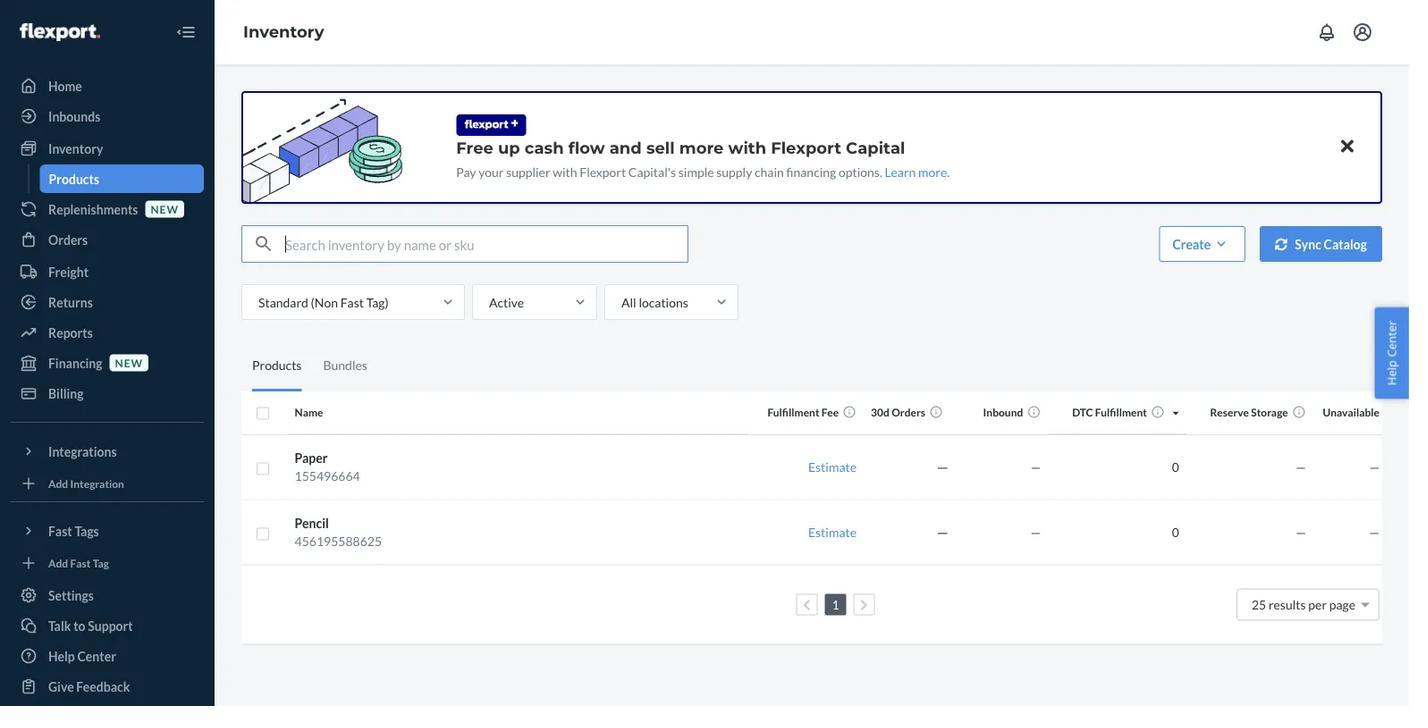 Task type: locate. For each thing, give the bounding box(es) containing it.
financing
[[787, 164, 837, 179]]

estimate link
[[809, 460, 857, 475], [809, 525, 857, 540]]

add up settings
[[48, 557, 68, 570]]

more
[[680, 138, 724, 157], [919, 164, 948, 179]]

fast tags button
[[11, 517, 204, 546]]

chain
[[755, 164, 784, 179]]

0 horizontal spatial inventory link
[[11, 134, 204, 163]]

products up replenishments
[[49, 171, 99, 187]]

456195588625
[[295, 534, 382, 549]]

free
[[456, 138, 494, 157]]

estimate link for 456195588625
[[809, 525, 857, 540]]

0 vertical spatial estimate link
[[809, 460, 857, 475]]

0 vertical spatial inventory
[[243, 22, 324, 42]]

1 vertical spatial square image
[[256, 527, 270, 542]]

0 vertical spatial fast
[[341, 295, 364, 310]]

with up supply
[[729, 138, 767, 157]]

flexport logo image
[[20, 23, 100, 41]]

talk
[[48, 619, 71, 634]]

0 horizontal spatial orders
[[48, 232, 88, 247]]

standard (non fast tag)
[[259, 295, 389, 310]]

square image
[[256, 407, 270, 421], [256, 527, 270, 542]]

estimate link down the fee
[[809, 460, 857, 475]]

give
[[48, 679, 74, 695]]

― for 155496664
[[937, 460, 949, 475]]

tag
[[93, 557, 109, 570]]

with
[[729, 138, 767, 157], [553, 164, 577, 179]]

products up name
[[252, 358, 302, 373]]

storage
[[1252, 406, 1289, 419]]

learn more link
[[885, 164, 948, 179]]

orders up freight
[[48, 232, 88, 247]]

talk to support
[[48, 619, 133, 634]]

1 0 from the top
[[1173, 460, 1180, 475]]

1 vertical spatial estimate link
[[809, 525, 857, 540]]

1 vertical spatial help
[[48, 649, 75, 664]]

results
[[1269, 598, 1307, 613]]

square image left name
[[256, 407, 270, 421]]

25 results per page option
[[1252, 598, 1356, 613]]

integration
[[70, 477, 124, 490]]

pay
[[456, 164, 476, 179]]

bundles
[[323, 358, 368, 373]]

1 horizontal spatial new
[[151, 203, 179, 216]]

reports
[[48, 325, 93, 340]]

home link
[[11, 72, 204, 100]]

0 vertical spatial more
[[680, 138, 724, 157]]

flexport down flow
[[580, 164, 626, 179]]

add fast tag
[[48, 557, 109, 570]]

2 add from the top
[[48, 557, 68, 570]]

25 results per page
[[1252, 598, 1356, 613]]

2 estimate from the top
[[809, 525, 857, 540]]

give feedback
[[48, 679, 130, 695]]

0 vertical spatial estimate
[[809, 460, 857, 475]]

more right learn
[[919, 164, 948, 179]]

1 estimate from the top
[[809, 460, 857, 475]]

0 horizontal spatial products
[[49, 171, 99, 187]]

inbounds
[[48, 109, 100, 124]]

0 horizontal spatial center
[[77, 649, 116, 664]]

0 vertical spatial center
[[1384, 321, 1400, 357]]

new
[[151, 203, 179, 216], [115, 356, 143, 369]]

feedback
[[76, 679, 130, 695]]

2 ― from the top
[[937, 525, 949, 540]]

add fast tag link
[[11, 553, 204, 574]]

0 vertical spatial 0
[[1173, 460, 1180, 475]]

estimate up 1
[[809, 525, 857, 540]]

0 vertical spatial orders
[[48, 232, 88, 247]]

1 vertical spatial products
[[252, 358, 302, 373]]

1 estimate link from the top
[[809, 460, 857, 475]]

1 vertical spatial help center
[[48, 649, 116, 664]]

0 vertical spatial help center
[[1384, 321, 1400, 386]]

fulfillment right dtc
[[1096, 406, 1148, 419]]

fast inside fast tags "dropdown button"
[[48, 524, 72, 539]]

fulfillment
[[768, 406, 820, 419], [1096, 406, 1148, 419]]

0 vertical spatial products
[[49, 171, 99, 187]]

talk to support link
[[11, 612, 204, 640]]

1 vertical spatial new
[[115, 356, 143, 369]]

more up "simple"
[[680, 138, 724, 157]]

0 vertical spatial add
[[48, 477, 68, 490]]

inventory link
[[243, 22, 324, 42], [11, 134, 204, 163]]

estimate
[[809, 460, 857, 475], [809, 525, 857, 540]]

dtc fulfillment
[[1073, 406, 1148, 419]]

create
[[1173, 237, 1211, 252]]

fulfillment left the fee
[[768, 406, 820, 419]]

estimate down the fee
[[809, 460, 857, 475]]

new down products 'link'
[[151, 203, 179, 216]]

0
[[1173, 460, 1180, 475], [1173, 525, 1180, 540]]

1 vertical spatial 0
[[1173, 525, 1180, 540]]

fast left tags
[[48, 524, 72, 539]]

1 square image from the top
[[256, 407, 270, 421]]

sync catalog button
[[1261, 226, 1383, 262]]

1 vertical spatial estimate
[[809, 525, 857, 540]]

returns
[[48, 295, 93, 310]]

integrations button
[[11, 437, 204, 466]]

fast left tag) on the top left of page
[[341, 295, 364, 310]]

help center link
[[11, 642, 204, 671]]

fast inside add fast tag link
[[70, 557, 91, 570]]

0 horizontal spatial help center
[[48, 649, 116, 664]]

1 vertical spatial inventory
[[48, 141, 103, 156]]

capital
[[846, 138, 906, 157]]

0 vertical spatial ―
[[937, 460, 949, 475]]

2 fulfillment from the left
[[1096, 406, 1148, 419]]

0 vertical spatial help
[[1384, 361, 1400, 386]]

chevron left image
[[803, 599, 811, 612]]

0 for 155496664
[[1173, 460, 1180, 475]]

0 horizontal spatial inventory
[[48, 141, 103, 156]]

1 vertical spatial ―
[[937, 525, 949, 540]]

fulfillment fee
[[768, 406, 839, 419]]

capital's
[[629, 164, 676, 179]]

chevron right image
[[861, 599, 868, 612]]

30d
[[871, 406, 890, 419]]

integrations
[[48, 444, 117, 459]]

2 square image from the top
[[256, 527, 270, 542]]

paper 155496664
[[295, 451, 360, 484]]

and
[[610, 138, 642, 157]]

1 horizontal spatial help
[[1384, 361, 1400, 386]]

help inside button
[[1384, 361, 1400, 386]]

1 add from the top
[[48, 477, 68, 490]]

with down cash
[[553, 164, 577, 179]]

replenishments
[[48, 202, 138, 217]]

square image left pencil
[[256, 527, 270, 542]]

new down reports link
[[115, 356, 143, 369]]

add
[[48, 477, 68, 490], [48, 557, 68, 570]]

155496664
[[295, 469, 360, 484]]

1 vertical spatial orders
[[892, 406, 926, 419]]

estimate link up 1
[[809, 525, 857, 540]]

1 vertical spatial center
[[77, 649, 116, 664]]

per
[[1309, 598, 1328, 613]]

inbounds link
[[11, 102, 204, 131]]

help center
[[1384, 321, 1400, 386], [48, 649, 116, 664]]

1 vertical spatial fast
[[48, 524, 72, 539]]

flow
[[569, 138, 605, 157]]

fast left tag
[[70, 557, 91, 570]]

2 0 from the top
[[1173, 525, 1180, 540]]

1 vertical spatial inventory link
[[11, 134, 204, 163]]

2 estimate link from the top
[[809, 525, 857, 540]]

flexport
[[771, 138, 842, 157], [580, 164, 626, 179]]

reports link
[[11, 318, 204, 347]]

add integration link
[[11, 473, 204, 495]]

1 vertical spatial more
[[919, 164, 948, 179]]

0 vertical spatial with
[[729, 138, 767, 157]]

1 ― from the top
[[937, 460, 949, 475]]

0 vertical spatial flexport
[[771, 138, 842, 157]]

0 horizontal spatial more
[[680, 138, 724, 157]]

learn
[[885, 164, 916, 179]]

1 horizontal spatial flexport
[[771, 138, 842, 157]]

1 horizontal spatial center
[[1384, 321, 1400, 357]]

center
[[1384, 321, 1400, 357], [77, 649, 116, 664]]

standard
[[259, 295, 309, 310]]

estimate link for 155496664
[[809, 460, 857, 475]]

estimate for 155496664
[[809, 460, 857, 475]]

1 fulfillment from the left
[[768, 406, 820, 419]]

0 horizontal spatial new
[[115, 356, 143, 369]]

supply
[[717, 164, 753, 179]]

fast
[[341, 295, 364, 310], [48, 524, 72, 539], [70, 557, 91, 570]]

0 horizontal spatial help
[[48, 649, 75, 664]]

add left integration
[[48, 477, 68, 490]]

0 vertical spatial square image
[[256, 407, 270, 421]]

reserve
[[1211, 406, 1250, 419]]

1 vertical spatial add
[[48, 557, 68, 570]]

—
[[1031, 460, 1041, 475], [1296, 460, 1307, 475], [1370, 460, 1380, 475], [1031, 525, 1041, 540], [1296, 525, 1307, 540], [1370, 525, 1380, 540]]

2 vertical spatial fast
[[70, 557, 91, 570]]

orders right 30d
[[892, 406, 926, 419]]

1 horizontal spatial inventory link
[[243, 22, 324, 42]]

0 horizontal spatial fulfillment
[[768, 406, 820, 419]]

add inside "link"
[[48, 477, 68, 490]]

1 horizontal spatial fulfillment
[[1096, 406, 1148, 419]]

0 horizontal spatial flexport
[[580, 164, 626, 179]]

flexport up the financing
[[771, 138, 842, 157]]

1 horizontal spatial help center
[[1384, 321, 1400, 386]]

Search inventory by name or sku text field
[[285, 226, 688, 262]]

1 vertical spatial with
[[553, 164, 577, 179]]

0 vertical spatial new
[[151, 203, 179, 216]]

center inside help center button
[[1384, 321, 1400, 357]]

products
[[49, 171, 99, 187], [252, 358, 302, 373]]

pencil 456195588625
[[295, 516, 382, 549]]

billing link
[[11, 379, 204, 408]]

active
[[489, 295, 524, 310]]

your
[[479, 164, 504, 179]]



Task type: describe. For each thing, give the bounding box(es) containing it.
0 for 456195588625
[[1173, 525, 1180, 540]]

1 horizontal spatial inventory
[[243, 22, 324, 42]]

square image
[[256, 462, 270, 476]]

1 horizontal spatial products
[[252, 358, 302, 373]]

inbound
[[984, 406, 1024, 419]]

0 horizontal spatial with
[[553, 164, 577, 179]]

name
[[295, 406, 323, 419]]

add for add fast tag
[[48, 557, 68, 570]]

settings
[[48, 588, 94, 603]]

new for replenishments
[[151, 203, 179, 216]]

close image
[[1342, 136, 1354, 157]]

1 horizontal spatial more
[[919, 164, 948, 179]]

sell
[[647, 138, 675, 157]]

sync catalog
[[1295, 237, 1368, 252]]

add for add integration
[[48, 477, 68, 490]]

supplier
[[506, 164, 551, 179]]

products link
[[40, 165, 204, 193]]

(non
[[311, 295, 338, 310]]

freight
[[48, 264, 89, 280]]

to
[[73, 619, 85, 634]]

orders inside orders link
[[48, 232, 88, 247]]

.
[[948, 164, 950, 179]]

close navigation image
[[175, 21, 197, 43]]

financing
[[48, 356, 102, 371]]

tags
[[75, 524, 99, 539]]

open notifications image
[[1317, 21, 1338, 43]]

all
[[622, 295, 637, 310]]

1 horizontal spatial with
[[729, 138, 767, 157]]

simple
[[679, 164, 714, 179]]

square image for ―
[[256, 527, 270, 542]]

create button
[[1160, 226, 1246, 262]]

support
[[88, 619, 133, 634]]

25
[[1252, 598, 1267, 613]]

give feedback button
[[11, 673, 204, 701]]

fast tags
[[48, 524, 99, 539]]

help center button
[[1375, 307, 1410, 399]]

billing
[[48, 386, 84, 401]]

free up cash flow and sell more with flexport capital pay your supplier with flexport capital's simple supply chain financing options. learn more .
[[456, 138, 950, 179]]

square image for 30d orders
[[256, 407, 270, 421]]

settings link
[[11, 581, 204, 610]]

returns link
[[11, 288, 204, 317]]

options.
[[839, 164, 883, 179]]

tag)
[[366, 295, 389, 310]]

30d orders
[[871, 406, 926, 419]]

pencil
[[295, 516, 329, 531]]

open account menu image
[[1353, 21, 1374, 43]]

reserve storage
[[1211, 406, 1289, 419]]

1 vertical spatial flexport
[[580, 164, 626, 179]]

1
[[832, 598, 840, 613]]

up
[[498, 138, 520, 157]]

all locations
[[622, 295, 689, 310]]

sync alt image
[[1276, 238, 1288, 251]]

― for 456195588625
[[937, 525, 949, 540]]

sync
[[1295, 237, 1322, 252]]

new for financing
[[115, 356, 143, 369]]

orders link
[[11, 225, 204, 254]]

1 horizontal spatial orders
[[892, 406, 926, 419]]

0 vertical spatial inventory link
[[243, 22, 324, 42]]

fee
[[822, 406, 839, 419]]

paper
[[295, 451, 328, 466]]

dtc
[[1073, 406, 1094, 419]]

unavailable
[[1323, 406, 1380, 419]]

page
[[1330, 598, 1356, 613]]

locations
[[639, 295, 689, 310]]

freight link
[[11, 258, 204, 286]]

products inside 'link'
[[49, 171, 99, 187]]

center inside 'help center' link
[[77, 649, 116, 664]]

add integration
[[48, 477, 124, 490]]

estimate for 456195588625
[[809, 525, 857, 540]]

cash
[[525, 138, 564, 157]]

catalog
[[1324, 237, 1368, 252]]

1 link
[[829, 598, 843, 613]]

home
[[48, 78, 82, 93]]

help center inside button
[[1384, 321, 1400, 386]]



Task type: vqa. For each thing, say whether or not it's contained in the screenshot.
Create
yes



